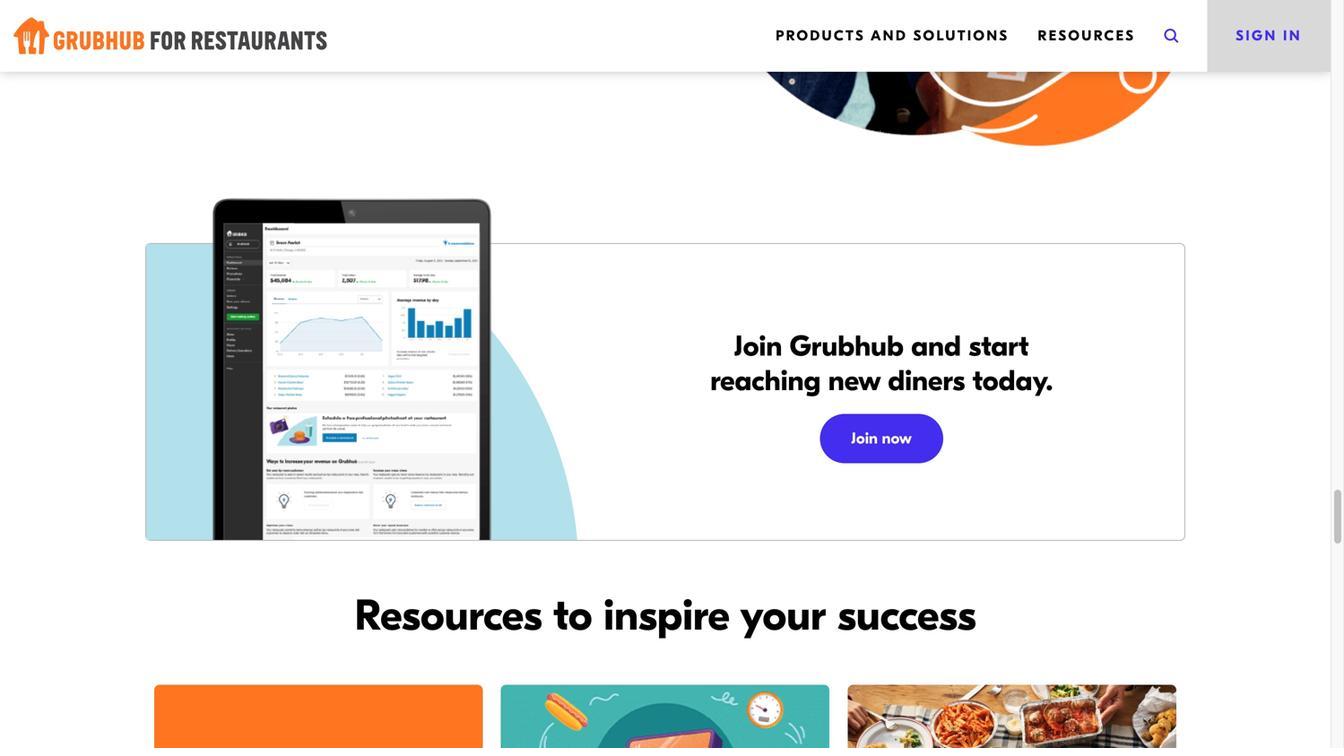 Task type: vqa. For each thing, say whether or not it's contained in the screenshot.
Resources to the top
yes



Task type: describe. For each thing, give the bounding box(es) containing it.
menu bar containing products and solutions
[[762, 0, 1331, 72]]

search get-stage.grubhub.com image
[[1165, 29, 1179, 43]]

try
[[204, 36, 225, 54]]

to
[[554, 591, 593, 641]]

the
[[229, 36, 252, 54]]

solutions
[[914, 27, 1010, 44]]

and inside join grubhub and start reaching new diners today.
[[912, 330, 962, 364]]

products and solutions
[[776, 27, 1010, 44]]

inspire
[[604, 591, 730, 641]]

sign in
[[1236, 27, 1302, 44]]

try the calculator
[[204, 36, 325, 54]]

now
[[882, 429, 912, 448]]

resources link
[[1038, 6, 1136, 65]]

grubhub for restaurants homepage image
[[13, 17, 327, 54]]

products
[[776, 27, 866, 44]]

try the calculator link
[[172, 21, 356, 70]]

sign
[[1236, 27, 1278, 44]]

reaching
[[711, 364, 821, 398]]

resources to inspire your success
[[355, 591, 977, 641]]

resources for resources
[[1038, 27, 1136, 44]]

resources for resources to inspire your success
[[355, 591, 542, 641]]

join now link
[[820, 414, 944, 463]]

start
[[969, 330, 1029, 364]]



Task type: locate. For each thing, give the bounding box(es) containing it.
your
[[740, 591, 826, 641]]

join now
[[852, 429, 912, 448]]

in
[[1284, 27, 1302, 44]]

today.
[[973, 364, 1053, 398]]

1 vertical spatial and
[[912, 330, 962, 364]]

resources
[[1038, 27, 1136, 44], [355, 591, 542, 641]]

1 vertical spatial resources
[[355, 591, 542, 641]]

1 horizontal spatial and
[[912, 330, 962, 364]]

menu bar
[[762, 0, 1331, 72]]

and inside menu bar
[[871, 27, 908, 44]]

diners
[[888, 364, 965, 398]]

and right products
[[871, 27, 908, 44]]

join grubhub and start reaching new diners today.
[[711, 330, 1053, 398]]

join up reaching
[[735, 330, 783, 364]]

join for grubhub
[[735, 330, 783, 364]]

join inside join grubhub and start reaching new diners today.
[[735, 330, 783, 364]]

0 vertical spatial resources
[[1038, 27, 1136, 44]]

new
[[829, 364, 881, 398]]

join
[[735, 330, 783, 364], [852, 429, 878, 448]]

and up diners
[[912, 330, 962, 364]]

0 vertical spatial and
[[871, 27, 908, 44]]

0 horizontal spatial join
[[735, 330, 783, 364]]

1 horizontal spatial join
[[852, 429, 878, 448]]

join for now
[[852, 429, 878, 448]]

0 horizontal spatial and
[[871, 27, 908, 44]]

and
[[871, 27, 908, 44], [912, 330, 962, 364]]

0 vertical spatial join
[[735, 330, 783, 364]]

grubhub
[[790, 330, 904, 364]]

0 horizontal spatial resources
[[355, 591, 542, 641]]

products and solutions link
[[776, 6, 1010, 65]]

sign in link
[[1236, 27, 1302, 44]]

success
[[838, 591, 977, 641]]

1 horizontal spatial resources
[[1038, 27, 1136, 44]]

resources inside menu bar
[[1038, 27, 1136, 44]]

join left now
[[852, 429, 878, 448]]

1 vertical spatial join
[[852, 429, 878, 448]]

calculator
[[256, 36, 325, 54]]



